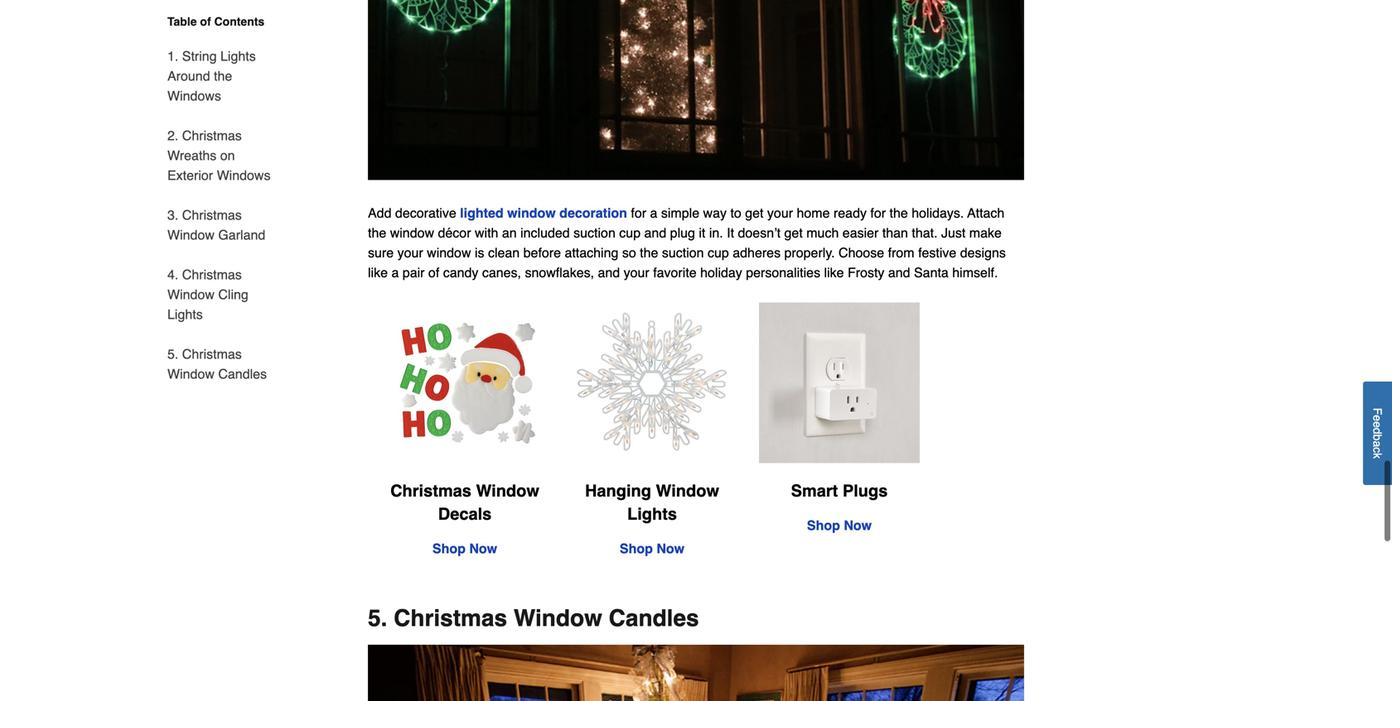 Task type: vqa. For each thing, say whether or not it's contained in the screenshot.
Microwaves
no



Task type: describe. For each thing, give the bounding box(es) containing it.
table of contents
[[167, 15, 265, 28]]

1 horizontal spatial get
[[784, 225, 803, 241]]

5. christmas window candles link
[[167, 335, 272, 384]]

3.
[[167, 208, 178, 223]]

3. christmas window garland link
[[167, 196, 272, 255]]

table of contents element
[[147, 13, 272, 384]]

lights for hanging window lights
[[627, 505, 677, 524]]

2.
[[167, 128, 178, 143]]

an
[[502, 225, 517, 241]]

designs
[[960, 245, 1006, 260]]

it
[[699, 225, 705, 241]]

now for hanging
[[657, 542, 685, 557]]

1 horizontal spatial your
[[624, 265, 649, 280]]

b
[[1371, 435, 1384, 441]]

1 like from the left
[[368, 265, 388, 280]]

5. inside table of contents element
[[167, 347, 178, 362]]

1. string lights around the windows link
[[167, 36, 272, 116]]

holiday
[[700, 265, 742, 280]]

f
[[1371, 408, 1384, 416]]

favorite
[[653, 265, 697, 280]]

pair
[[403, 265, 425, 280]]

lighted
[[460, 205, 504, 221]]

1 for from the left
[[631, 205, 646, 221]]

than
[[882, 225, 908, 241]]

5. christmas window candles inside table of contents element
[[167, 347, 267, 382]]

candy
[[443, 265, 478, 280]]

holidays.
[[912, 205, 964, 221]]

shop now link for hanging
[[620, 542, 685, 557]]

christmas for 5. christmas window candles link
[[182, 347, 242, 362]]

window inside 5. christmas window candles link
[[167, 367, 215, 382]]

2 like from the left
[[824, 265, 844, 280]]

a christmas tree with lights, gifts and other holiday decor. image
[[368, 646, 1024, 702]]

the down add
[[368, 225, 386, 241]]

2. christmas wreaths on exterior windows
[[167, 128, 271, 183]]

christmas for 3. christmas window garland link
[[182, 208, 242, 223]]

cling
[[218, 287, 248, 302]]

easier
[[843, 225, 879, 241]]

frosty
[[848, 265, 885, 280]]

shop for hanging
[[620, 542, 653, 557]]

1.
[[167, 48, 178, 64]]

included
[[520, 225, 570, 241]]

shop now link for christmas
[[432, 542, 497, 557]]

lights for 1. string lights around the windows
[[220, 48, 256, 64]]

simple
[[661, 205, 699, 221]]

string
[[182, 48, 217, 64]]

contents
[[214, 15, 265, 28]]

shop for smart
[[807, 518, 840, 534]]

is
[[475, 245, 484, 260]]

clean
[[488, 245, 520, 260]]

2 for from the left
[[870, 205, 886, 221]]

smart
[[791, 482, 838, 501]]

to
[[730, 205, 741, 221]]

festive
[[918, 245, 957, 260]]

shop now link for smart
[[807, 518, 872, 534]]

personalities
[[746, 265, 820, 280]]

that.
[[912, 225, 938, 241]]

0 vertical spatial window
[[507, 205, 556, 221]]

windows for on
[[217, 168, 271, 183]]

himself.
[[952, 265, 998, 280]]

d
[[1371, 428, 1384, 435]]

f e e d b a c k
[[1371, 408, 1384, 459]]

the right "so" on the left top of page
[[640, 245, 658, 260]]

a set of santa themed gel window clings. image
[[384, 303, 545, 463]]

table
[[167, 15, 197, 28]]

1 horizontal spatial a
[[650, 205, 657, 221]]

make
[[969, 225, 1002, 241]]

now for smart
[[844, 518, 872, 534]]

2 horizontal spatial and
[[888, 265, 910, 280]]

smart plugs
[[791, 482, 888, 501]]

way
[[703, 205, 727, 221]]

lighted window decoration link
[[460, 205, 627, 221]]

2 horizontal spatial your
[[767, 205, 793, 221]]

window inside hanging window lights
[[656, 482, 719, 501]]

decorative
[[395, 205, 456, 221]]

exterior
[[167, 168, 213, 183]]

santa
[[914, 265, 949, 280]]

candles inside 5. christmas window candles
[[218, 367, 267, 382]]

window inside '4. christmas window cling lights'
[[167, 287, 215, 302]]

0 horizontal spatial a
[[391, 265, 399, 280]]

for a simple way to get your home ready for the holidays. attach the window décor with an included suction cup and plug it in. it doesn't get much easier than that. just make sure your window is clean before attaching so the suction cup adheres properly. choose from festive designs like a pair of candy canes, snowflakes, and your favorite holiday personalities like frosty and santa himself.
[[368, 205, 1006, 280]]



Task type: locate. For each thing, give the bounding box(es) containing it.
with
[[475, 225, 498, 241]]

window inside 'christmas window decals'
[[476, 482, 539, 501]]

around
[[167, 68, 210, 84]]

shop now link
[[807, 518, 872, 534], [432, 542, 497, 557], [620, 542, 685, 557]]

windows for around
[[167, 88, 221, 104]]

get right to
[[745, 205, 764, 221]]

window
[[167, 227, 215, 243], [167, 287, 215, 302], [167, 367, 215, 382], [476, 482, 539, 501], [656, 482, 719, 501], [514, 606, 602, 632]]

shop now
[[807, 518, 872, 534], [432, 542, 497, 557], [620, 542, 685, 557]]

1 horizontal spatial shop
[[620, 542, 653, 557]]

and
[[644, 225, 666, 241], [598, 265, 620, 280], [888, 265, 910, 280]]

christmas inside 3. christmas window garland
[[182, 208, 242, 223]]

1 horizontal spatial suction
[[662, 245, 704, 260]]

a left 'pair'
[[391, 265, 399, 280]]

before
[[523, 245, 561, 260]]

on
[[220, 148, 235, 163]]

the up than
[[890, 205, 908, 221]]

of inside table of contents element
[[200, 15, 211, 28]]

properly.
[[784, 245, 835, 260]]

1 vertical spatial a
[[391, 265, 399, 280]]

2. christmas wreaths on exterior windows link
[[167, 116, 272, 196]]

0 horizontal spatial shop now link
[[432, 542, 497, 557]]

christmas inside 'christmas window decals'
[[390, 482, 471, 501]]

1 vertical spatial lights
[[167, 307, 203, 322]]

lights down hanging
[[627, 505, 677, 524]]

christmas window decals
[[390, 482, 539, 524]]

1. string lights around the windows
[[167, 48, 256, 104]]

1 vertical spatial candles
[[609, 606, 699, 632]]

0 vertical spatial of
[[200, 15, 211, 28]]

of right 'pair'
[[428, 265, 439, 280]]

plug
[[670, 225, 695, 241]]

1 horizontal spatial like
[[824, 265, 844, 280]]

your
[[767, 205, 793, 221], [397, 245, 423, 260], [624, 265, 649, 280]]

and down attaching
[[598, 265, 620, 280]]

window
[[507, 205, 556, 221], [390, 225, 434, 241], [427, 245, 471, 260]]

1 horizontal spatial 5. christmas window candles
[[368, 606, 699, 632]]

of
[[200, 15, 211, 28], [428, 265, 439, 280]]

add
[[368, 205, 392, 221]]

lights inside 1. string lights around the windows
[[220, 48, 256, 64]]

0 vertical spatial cup
[[619, 225, 641, 241]]

shop down decals at the bottom of page
[[432, 542, 466, 557]]

2 vertical spatial lights
[[627, 505, 677, 524]]

2 vertical spatial a
[[1371, 441, 1384, 448]]

shop now down hanging window lights
[[620, 542, 685, 557]]

cup down in.
[[708, 245, 729, 260]]

0 horizontal spatial cup
[[619, 225, 641, 241]]

a inside button
[[1371, 441, 1384, 448]]

lights
[[220, 48, 256, 64], [167, 307, 203, 322], [627, 505, 677, 524]]

a left simple
[[650, 205, 657, 221]]

1 vertical spatial your
[[397, 245, 423, 260]]

0 vertical spatial get
[[745, 205, 764, 221]]

1 vertical spatial windows
[[217, 168, 271, 183]]

k
[[1371, 454, 1384, 459]]

0 vertical spatial windows
[[167, 88, 221, 104]]

0 horizontal spatial of
[[200, 15, 211, 28]]

0 horizontal spatial get
[[745, 205, 764, 221]]

of inside for a simple way to get your home ready for the holidays. attach the window décor with an included suction cup and plug it in. it doesn't get much easier than that. just make sure your window is clean before attaching so the suction cup adheres properly. choose from festive designs like a pair of candy canes, snowflakes, and your favorite holiday personalities like frosty and santa himself.
[[428, 265, 439, 280]]

2 e from the top
[[1371, 422, 1384, 428]]

christmas
[[182, 128, 242, 143], [182, 208, 242, 223], [182, 267, 242, 283], [182, 347, 242, 362], [390, 482, 471, 501], [394, 606, 507, 632]]

for up "so" on the left top of page
[[631, 205, 646, 221]]

4. christmas window cling lights
[[167, 267, 248, 322]]

now down decals at the bottom of page
[[469, 542, 497, 557]]

shop for christmas
[[432, 542, 466, 557]]

2 horizontal spatial a
[[1371, 441, 1384, 448]]

your up 'pair'
[[397, 245, 423, 260]]

lights inside '4. christmas window cling lights'
[[167, 307, 203, 322]]

f e e d b a c k button
[[1363, 382, 1392, 486]]

c
[[1371, 448, 1384, 454]]

1 horizontal spatial of
[[428, 265, 439, 280]]

shop now down smart plugs
[[807, 518, 872, 534]]

1 vertical spatial suction
[[662, 245, 704, 260]]

a
[[650, 205, 657, 221], [391, 265, 399, 280], [1371, 441, 1384, 448]]

lights down 4.
[[167, 307, 203, 322]]

windows down around
[[167, 88, 221, 104]]

hanging window lights
[[585, 482, 719, 524]]

1 horizontal spatial and
[[644, 225, 666, 241]]

candles
[[218, 367, 267, 382], [609, 606, 699, 632]]

from
[[888, 245, 915, 260]]

0 horizontal spatial now
[[469, 542, 497, 557]]

window inside 3. christmas window garland
[[167, 227, 215, 243]]

the down string
[[214, 68, 232, 84]]

shop now for hanging
[[620, 542, 685, 557]]

cup up "so" on the left top of page
[[619, 225, 641, 241]]

christmas for 2. christmas wreaths on exterior windows link
[[182, 128, 242, 143]]

0 horizontal spatial shop
[[432, 542, 466, 557]]

1 horizontal spatial shop now
[[620, 542, 685, 557]]

windows inside 2. christmas wreaths on exterior windows
[[217, 168, 271, 183]]

shop now for christmas
[[432, 542, 497, 557]]

1 vertical spatial get
[[784, 225, 803, 241]]

0 horizontal spatial for
[[631, 205, 646, 221]]

4.
[[167, 267, 178, 283]]

a up k
[[1371, 441, 1384, 448]]

0 vertical spatial a
[[650, 205, 657, 221]]

and left plug
[[644, 225, 666, 241]]

décor
[[438, 225, 471, 241]]

0 horizontal spatial your
[[397, 245, 423, 260]]

1 e from the top
[[1371, 416, 1384, 422]]

suction down plug
[[662, 245, 704, 260]]

christmas inside 2. christmas wreaths on exterior windows
[[182, 128, 242, 143]]

1 vertical spatial 5.
[[368, 606, 387, 632]]

for up than
[[870, 205, 886, 221]]

shop now link down decals at the bottom of page
[[432, 542, 497, 557]]

1 horizontal spatial now
[[657, 542, 685, 557]]

just
[[941, 225, 966, 241]]

choose
[[839, 245, 884, 260]]

your up doesn't
[[767, 205, 793, 221]]

shop now link down hanging window lights
[[620, 542, 685, 557]]

candles up a christmas tree with lights, gifts and other holiday decor. image
[[609, 606, 699, 632]]

candles down cling
[[218, 367, 267, 382]]

now down plugs
[[844, 518, 872, 534]]

2 horizontal spatial lights
[[627, 505, 677, 524]]

suction down decoration
[[574, 225, 616, 241]]

0 horizontal spatial and
[[598, 265, 620, 280]]

a wi-fi-enabled outlet plugged into a wall outlet. image
[[759, 303, 920, 463]]

lights down contents
[[220, 48, 256, 64]]

doesn't
[[738, 225, 781, 241]]

0 horizontal spatial suction
[[574, 225, 616, 241]]

wreaths
[[167, 148, 217, 163]]

2 horizontal spatial now
[[844, 518, 872, 534]]

like
[[368, 265, 388, 280], [824, 265, 844, 280]]

1 horizontal spatial shop now link
[[620, 542, 685, 557]]

canes,
[[482, 265, 521, 280]]

so
[[622, 245, 636, 260]]

home
[[797, 205, 830, 221]]

3. christmas window garland
[[167, 208, 265, 243]]

e up the d at the right bottom of the page
[[1371, 416, 1384, 422]]

a hanging snowflake light. image
[[572, 303, 733, 463]]

snowflakes,
[[525, 265, 594, 280]]

window up included
[[507, 205, 556, 221]]

the glass windows of a house decorated with christmas lights. image
[[368, 0, 1024, 180]]

shop now down decals at the bottom of page
[[432, 542, 497, 557]]

shop
[[807, 518, 840, 534], [432, 542, 466, 557], [620, 542, 653, 557]]

get up the properly.
[[784, 225, 803, 241]]

e up b
[[1371, 422, 1384, 428]]

5.
[[167, 347, 178, 362], [368, 606, 387, 632]]

attaching
[[565, 245, 618, 260]]

add decorative lighted window decoration
[[368, 205, 627, 221]]

0 horizontal spatial 5.
[[167, 347, 178, 362]]

windows inside 1. string lights around the windows
[[167, 88, 221, 104]]

decals
[[438, 505, 492, 524]]

0 vertical spatial your
[[767, 205, 793, 221]]

like down the sure
[[368, 265, 388, 280]]

0 horizontal spatial 5. christmas window candles
[[167, 347, 267, 382]]

window down the decorative at the left top of the page
[[390, 225, 434, 241]]

0 horizontal spatial candles
[[218, 367, 267, 382]]

e
[[1371, 416, 1384, 422], [1371, 422, 1384, 428]]

1 horizontal spatial candles
[[609, 606, 699, 632]]

plugs
[[843, 482, 888, 501]]

sure
[[368, 245, 394, 260]]

1 horizontal spatial lights
[[220, 48, 256, 64]]

of right table
[[200, 15, 211, 28]]

0 vertical spatial lights
[[220, 48, 256, 64]]

adheres
[[733, 245, 781, 260]]

suction
[[574, 225, 616, 241], [662, 245, 704, 260]]

1 horizontal spatial cup
[[708, 245, 729, 260]]

2 horizontal spatial shop
[[807, 518, 840, 534]]

4. christmas window cling lights link
[[167, 255, 272, 335]]

2 horizontal spatial shop now
[[807, 518, 872, 534]]

shop now link down smart plugs
[[807, 518, 872, 534]]

in.
[[709, 225, 723, 241]]

garland
[[218, 227, 265, 243]]

like down the properly.
[[824, 265, 844, 280]]

5. christmas window candles
[[167, 347, 267, 382], [368, 606, 699, 632]]

and down from
[[888, 265, 910, 280]]

2 vertical spatial window
[[427, 245, 471, 260]]

windows down on
[[217, 168, 271, 183]]

now down hanging window lights
[[657, 542, 685, 557]]

cup
[[619, 225, 641, 241], [708, 245, 729, 260]]

much
[[806, 225, 839, 241]]

0 vertical spatial 5.
[[167, 347, 178, 362]]

2 vertical spatial your
[[624, 265, 649, 280]]

christmas inside '4. christmas window cling lights'
[[182, 267, 242, 283]]

for
[[631, 205, 646, 221], [870, 205, 886, 221]]

window down décor
[[427, 245, 471, 260]]

hanging
[[585, 482, 651, 501]]

attach
[[967, 205, 1005, 221]]

1 vertical spatial of
[[428, 265, 439, 280]]

decoration
[[559, 205, 627, 221]]

ready
[[834, 205, 867, 221]]

1 vertical spatial 5. christmas window candles
[[368, 606, 699, 632]]

it
[[727, 225, 734, 241]]

shop down smart
[[807, 518, 840, 534]]

the inside 1. string lights around the windows
[[214, 68, 232, 84]]

0 horizontal spatial shop now
[[432, 542, 497, 557]]

1 vertical spatial cup
[[708, 245, 729, 260]]

0 vertical spatial suction
[[574, 225, 616, 241]]

shop down hanging window lights
[[620, 542, 653, 557]]

0 horizontal spatial like
[[368, 265, 388, 280]]

1 horizontal spatial for
[[870, 205, 886, 221]]

shop now for smart
[[807, 518, 872, 534]]

the
[[214, 68, 232, 84], [890, 205, 908, 221], [368, 225, 386, 241], [640, 245, 658, 260]]

your down "so" on the left top of page
[[624, 265, 649, 280]]

windows
[[167, 88, 221, 104], [217, 168, 271, 183]]

now for christmas
[[469, 542, 497, 557]]

2 horizontal spatial shop now link
[[807, 518, 872, 534]]

1 vertical spatial window
[[390, 225, 434, 241]]

0 vertical spatial candles
[[218, 367, 267, 382]]

1 horizontal spatial 5.
[[368, 606, 387, 632]]

0 horizontal spatial lights
[[167, 307, 203, 322]]

christmas for 4. christmas window cling lights link
[[182, 267, 242, 283]]

0 vertical spatial 5. christmas window candles
[[167, 347, 267, 382]]

lights inside hanging window lights
[[627, 505, 677, 524]]



